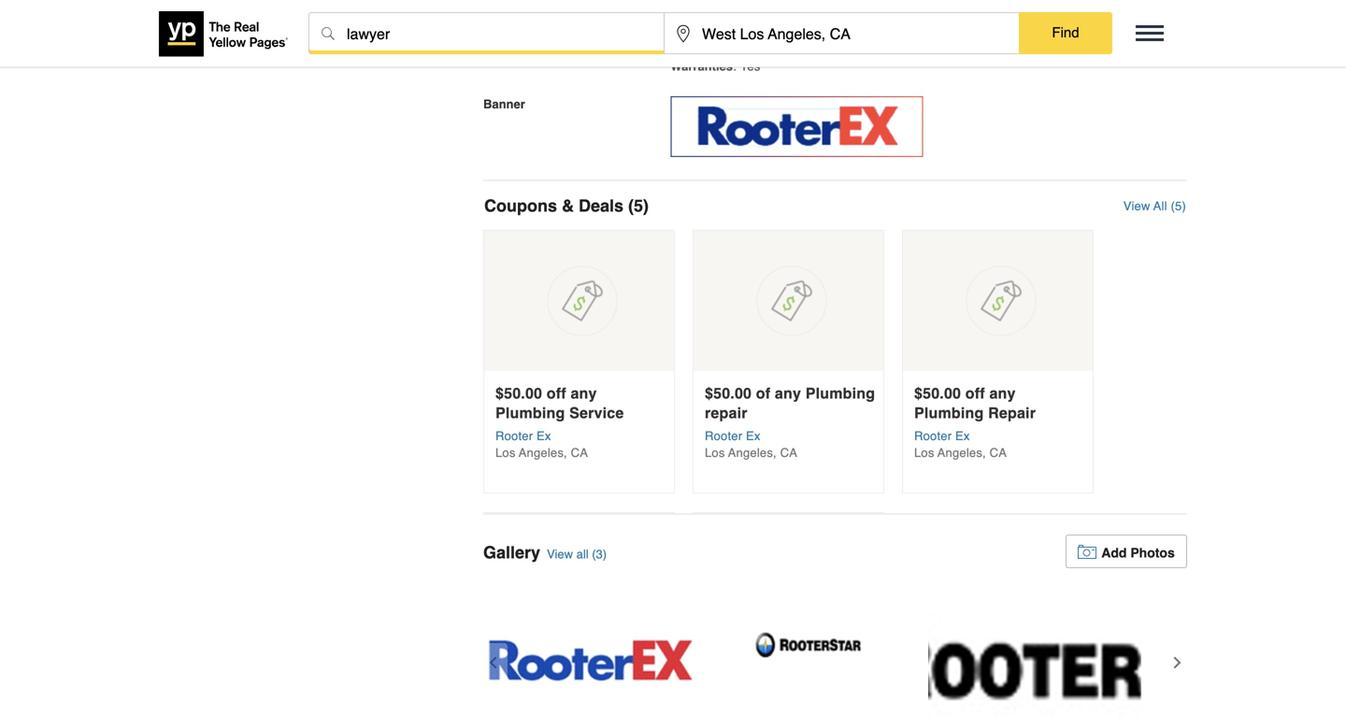 Task type: vqa. For each thing, say whether or not it's contained in the screenshot.
the middle $50.00
yes



Task type: describe. For each thing, give the bounding box(es) containing it.
ca for service
[[571, 446, 588, 460]]

repair
[[705, 404, 748, 422]]

gallery view all (3)
[[483, 543, 607, 563]]

plumbing for $50.00 off any plumbing repair
[[915, 404, 984, 422]]

$50.00 for $50.00 off any plumbing service
[[496, 385, 543, 402]]

2 rooter ex - los angeles, ca image from the left
[[706, 585, 919, 728]]

view inside gallery view all (3)
[[547, 548, 573, 562]]

add photos link
[[1066, 535, 1188, 569]]

repair
[[989, 404, 1036, 422]]

banner
[[483, 97, 525, 111]]

rooter for $50.00 of any plumbing repair
[[705, 429, 743, 443]]

view all (5)
[[1124, 199, 1187, 213]]

service
[[570, 404, 624, 422]]

Where? text field
[[665, 13, 1019, 54]]

any for repair
[[775, 385, 802, 402]]

add
[[1102, 546, 1127, 561]]

ex for repair
[[746, 429, 761, 443]]

find
[[1052, 24, 1080, 41]]

gallery
[[483, 543, 541, 563]]

rooter for $50.00 off any plumbing service
[[496, 429, 533, 443]]

all
[[577, 548, 589, 562]]

1 horizontal spatial (5)
[[1171, 199, 1187, 213]]

$50.00 off any plumbing service rooter ex los angeles, ca
[[496, 385, 624, 460]]

$50.00 off any plumbing repair rooter ex los angeles, ca
[[915, 385, 1036, 460]]

0 horizontal spatial (5)
[[628, 196, 649, 216]]

all
[[1154, 199, 1168, 213]]

: yes
[[733, 60, 761, 74]]

plumbing for $50.00 off any plumbing service
[[496, 404, 565, 422]]

ca for repair
[[781, 446, 798, 460]]

rooter for $50.00 off any plumbing repair
[[915, 429, 952, 443]]

los for $50.00 of any plumbing repair
[[705, 446, 725, 460]]



Task type: locate. For each thing, give the bounding box(es) containing it.
angeles, for repair
[[729, 446, 777, 460]]

(5) right all
[[1171, 199, 1187, 213]]

off inside "$50.00 off any plumbing service rooter ex los angeles, ca"
[[547, 385, 567, 402]]

3 rooter from the left
[[915, 429, 952, 443]]

(3)
[[592, 548, 607, 562]]

1 horizontal spatial rooter ex - los angeles, ca image
[[706, 585, 919, 728]]

los inside "$50.00 off any plumbing service rooter ex los angeles, ca"
[[496, 446, 516, 460]]

1 horizontal spatial $50.00
[[705, 385, 752, 402]]

angeles, inside '$50.00 off any plumbing repair rooter ex los angeles, ca'
[[938, 446, 986, 460]]

3 $50.00 from the left
[[915, 385, 961, 402]]

1 ex from the left
[[537, 429, 551, 443]]

1 horizontal spatial plumbing
[[806, 385, 876, 402]]

2 horizontal spatial los
[[915, 446, 935, 460]]

rooter inside '$50.00 off any plumbing repair rooter ex los angeles, ca'
[[915, 429, 952, 443]]

1 horizontal spatial view
[[1124, 199, 1151, 213]]

2 horizontal spatial ex
[[956, 429, 970, 443]]

2 off from the left
[[966, 385, 985, 402]]

1 horizontal spatial los
[[705, 446, 725, 460]]

coupons & deals (5)
[[484, 196, 649, 216]]

find button
[[1019, 12, 1113, 53]]

off inside '$50.00 off any plumbing repair rooter ex los angeles, ca'
[[966, 385, 985, 402]]

deals
[[579, 196, 624, 216]]

1 los from the left
[[496, 446, 516, 460]]

ca for repair
[[990, 446, 1007, 460]]

ex inside "$50.00 off any plumbing service rooter ex los angeles, ca"
[[537, 429, 551, 443]]

ca inside "$50.00 off any plumbing service rooter ex los angeles, ca"
[[571, 446, 588, 460]]

0 horizontal spatial $50.00
[[496, 385, 543, 402]]

$50.00 inside $50.00 of any plumbing repair rooter ex los angeles, ca
[[705, 385, 752, 402]]

1 horizontal spatial ex
[[746, 429, 761, 443]]

1 rooter ex - los angeles, ca image from the left
[[483, 585, 697, 728]]

1 rooter from the left
[[496, 429, 533, 443]]

2 any from the left
[[775, 385, 802, 402]]

0 vertical spatial view
[[1124, 199, 1151, 213]]

0 horizontal spatial ex
[[537, 429, 551, 443]]

angeles, inside $50.00 of any plumbing repair rooter ex los angeles, ca
[[729, 446, 777, 460]]

0 horizontal spatial angeles,
[[519, 446, 568, 460]]

los inside '$50.00 off any plumbing repair rooter ex los angeles, ca'
[[915, 446, 935, 460]]

1 horizontal spatial ca
[[781, 446, 798, 460]]

any for repair
[[990, 385, 1016, 402]]

off
[[547, 385, 567, 402], [966, 385, 985, 402]]

ex
[[537, 429, 551, 443], [746, 429, 761, 443], [956, 429, 970, 443]]

any up repair
[[990, 385, 1016, 402]]

any right of
[[775, 385, 802, 402]]

the real yellow pages logo image
[[159, 11, 290, 57]]

0 horizontal spatial view
[[547, 548, 573, 562]]

any inside $50.00 of any plumbing repair rooter ex los angeles, ca
[[775, 385, 802, 402]]

1 horizontal spatial any
[[775, 385, 802, 402]]

2 angeles, from the left
[[729, 446, 777, 460]]

1 angeles, from the left
[[519, 446, 568, 460]]

view all (3) link
[[547, 548, 607, 562]]

rooter ex - los angeles, ca image
[[483, 585, 697, 728], [706, 585, 919, 728], [929, 585, 1142, 728]]

2 $50.00 from the left
[[705, 385, 752, 402]]

add photos
[[1102, 546, 1175, 561]]

plumbing left repair
[[915, 404, 984, 422]]

ca inside $50.00 of any plumbing repair rooter ex los angeles, ca
[[781, 446, 798, 460]]

ex inside '$50.00 off any plumbing repair rooter ex los angeles, ca'
[[956, 429, 970, 443]]

$50.00 of any plumbing repair rooter ex los angeles, ca
[[705, 385, 876, 460]]

any for service
[[571, 385, 597, 402]]

1 $50.00 from the left
[[496, 385, 543, 402]]

0 horizontal spatial rooter ex - los angeles, ca image
[[483, 585, 697, 728]]

off for repair
[[966, 385, 985, 402]]

$50.00 inside '$50.00 off any plumbing repair rooter ex los angeles, ca'
[[915, 385, 961, 402]]

&
[[562, 196, 574, 216]]

$50.00 for $50.00 off any plumbing repair
[[915, 385, 961, 402]]

los for $50.00 off any plumbing service
[[496, 446, 516, 460]]

any inside "$50.00 off any plumbing service rooter ex los angeles, ca"
[[571, 385, 597, 402]]

0 horizontal spatial los
[[496, 446, 516, 460]]

$50.00 for $50.00 of any plumbing repair
[[705, 385, 752, 402]]

3 rooter ex - los angeles, ca image from the left
[[929, 585, 1142, 728]]

2 horizontal spatial rooter ex - los angeles, ca image
[[929, 585, 1142, 728]]

of
[[756, 385, 771, 402]]

plumbing right of
[[806, 385, 876, 402]]

2 horizontal spatial any
[[990, 385, 1016, 402]]

3 angeles, from the left
[[938, 446, 986, 460]]

off for service
[[547, 385, 567, 402]]

rooter inside "$50.00 off any plumbing service rooter ex los angeles, ca"
[[496, 429, 533, 443]]

2 horizontal spatial ca
[[990, 446, 1007, 460]]

Find a business text field
[[310, 13, 664, 54]]

ca
[[571, 446, 588, 460], [781, 446, 798, 460], [990, 446, 1007, 460]]

1 ca from the left
[[571, 446, 588, 460]]

los inside $50.00 of any plumbing repair rooter ex los angeles, ca
[[705, 446, 725, 460]]

2 horizontal spatial rooter
[[915, 429, 952, 443]]

warranties : yes
[[671, 60, 761, 74]]

2 horizontal spatial plumbing
[[915, 404, 984, 422]]

0 horizontal spatial plumbing
[[496, 404, 565, 422]]

angeles, for service
[[519, 446, 568, 460]]

(5) right deals
[[628, 196, 649, 216]]

1 horizontal spatial angeles,
[[729, 446, 777, 460]]

view
[[1124, 199, 1151, 213], [547, 548, 573, 562]]

3 any from the left
[[990, 385, 1016, 402]]

0 horizontal spatial off
[[547, 385, 567, 402]]

any inside '$50.00 off any plumbing repair rooter ex los angeles, ca'
[[990, 385, 1016, 402]]

1 horizontal spatial off
[[966, 385, 985, 402]]

rooter
[[496, 429, 533, 443], [705, 429, 743, 443], [915, 429, 952, 443]]

photos
[[1131, 546, 1175, 561]]

plumbing for $50.00 of any plumbing repair
[[806, 385, 876, 402]]

2 horizontal spatial $50.00
[[915, 385, 961, 402]]

2 ca from the left
[[781, 446, 798, 460]]

ex for repair
[[956, 429, 970, 443]]

ca inside '$50.00 off any plumbing repair rooter ex los angeles, ca'
[[990, 446, 1007, 460]]

3 ca from the left
[[990, 446, 1007, 460]]

plumbing inside "$50.00 off any plumbing service rooter ex los angeles, ca"
[[496, 404, 565, 422]]

(5)
[[628, 196, 649, 216], [1171, 199, 1187, 213]]

1 off from the left
[[547, 385, 567, 402]]

los for $50.00 off any plumbing repair
[[915, 446, 935, 460]]

2 rooter from the left
[[705, 429, 743, 443]]

2 ex from the left
[[746, 429, 761, 443]]

plumbing inside '$50.00 off any plumbing repair rooter ex los angeles, ca'
[[915, 404, 984, 422]]

1 vertical spatial view
[[547, 548, 573, 562]]

0 horizontal spatial rooter
[[496, 429, 533, 443]]

$50.00 inside "$50.00 off any plumbing service rooter ex los angeles, ca"
[[496, 385, 543, 402]]

plumbing inside $50.00 of any plumbing repair rooter ex los angeles, ca
[[806, 385, 876, 402]]

ex for service
[[537, 429, 551, 443]]

0 horizontal spatial any
[[571, 385, 597, 402]]

rooter inside $50.00 of any plumbing repair rooter ex los angeles, ca
[[705, 429, 743, 443]]

3 ex from the left
[[956, 429, 970, 443]]

0 horizontal spatial ca
[[571, 446, 588, 460]]

angeles, for repair
[[938, 446, 986, 460]]

any up service
[[571, 385, 597, 402]]

$50.00
[[496, 385, 543, 402], [705, 385, 752, 402], [915, 385, 961, 402]]

ex inside $50.00 of any plumbing repair rooter ex los angeles, ca
[[746, 429, 761, 443]]

coupons
[[484, 196, 557, 216]]

2 horizontal spatial angeles,
[[938, 446, 986, 460]]

warranties
[[671, 60, 733, 74]]

los
[[496, 446, 516, 460], [705, 446, 725, 460], [915, 446, 935, 460]]

2 los from the left
[[705, 446, 725, 460]]

1 any from the left
[[571, 385, 597, 402]]

plumbing
[[806, 385, 876, 402], [496, 404, 565, 422], [915, 404, 984, 422]]

angeles, inside "$50.00 off any plumbing service rooter ex los angeles, ca"
[[519, 446, 568, 460]]

plumbing left service
[[496, 404, 565, 422]]

any
[[571, 385, 597, 402], [775, 385, 802, 402], [990, 385, 1016, 402]]

angeles,
[[519, 446, 568, 460], [729, 446, 777, 460], [938, 446, 986, 460]]

1 horizontal spatial rooter
[[705, 429, 743, 443]]

3 los from the left
[[915, 446, 935, 460]]



